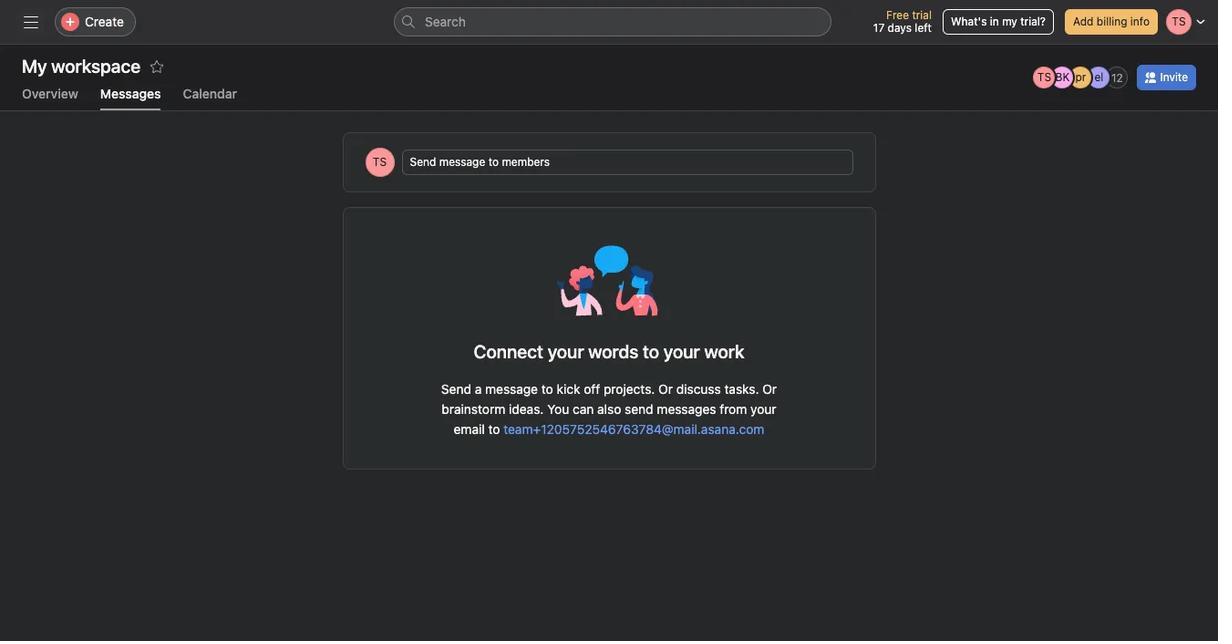 Task type: locate. For each thing, give the bounding box(es) containing it.
what's in my trial? button
[[943, 9, 1055, 35]]

ts
[[1038, 70, 1052, 84], [373, 155, 387, 169]]

messages link
[[100, 86, 161, 110]]

your
[[548, 341, 584, 362], [751, 401, 777, 417]]

0 vertical spatial your
[[548, 341, 584, 362]]

send
[[410, 155, 436, 169], [441, 381, 472, 397]]

messages
[[100, 86, 161, 101]]

send inside send a message to kick off projects. or discuss tasks. or brainstorm ideas. you can also send messages from your email to
[[441, 381, 472, 397]]

1 vertical spatial your
[[751, 401, 777, 417]]

or
[[659, 381, 673, 397], [763, 381, 777, 397]]

add
[[1074, 15, 1094, 28]]

to left the "members"
[[489, 155, 499, 169]]

info
[[1131, 15, 1150, 28]]

in
[[991, 15, 1000, 28]]

trial
[[913, 8, 932, 22]]

my
[[1003, 15, 1018, 28]]

calendar
[[183, 86, 237, 101]]

add billing info button
[[1066, 9, 1159, 35]]

your up kick
[[548, 341, 584, 362]]

0 horizontal spatial or
[[659, 381, 673, 397]]

send for send message to members
[[410, 155, 436, 169]]

0 horizontal spatial send
[[410, 155, 436, 169]]

calendar link
[[183, 86, 237, 110]]

can
[[573, 401, 594, 417]]

days
[[888, 21, 912, 35]]

to right email at the bottom left
[[489, 422, 500, 437]]

members
[[502, 155, 550, 169]]

message up ideas.
[[485, 381, 538, 397]]

1 horizontal spatial send
[[441, 381, 472, 397]]

pr
[[1076, 70, 1087, 84]]

1 horizontal spatial or
[[763, 381, 777, 397]]

1 or from the left
[[659, 381, 673, 397]]

1 horizontal spatial your
[[751, 401, 777, 417]]

or up messages
[[659, 381, 673, 397]]

free trial 17 days left
[[874, 8, 932, 35]]

send
[[625, 401, 654, 417]]

1 vertical spatial send
[[441, 381, 472, 397]]

message inside button
[[440, 155, 486, 169]]

your down tasks. at the bottom right
[[751, 401, 777, 417]]

1 horizontal spatial ts
[[1038, 70, 1052, 84]]

2 or from the left
[[763, 381, 777, 397]]

overview
[[22, 86, 78, 101]]

0 horizontal spatial ts
[[373, 155, 387, 169]]

what's
[[952, 15, 988, 28]]

1 vertical spatial message
[[485, 381, 538, 397]]

1 vertical spatial ts
[[373, 155, 387, 169]]

17
[[874, 21, 885, 35]]

message left the "members"
[[440, 155, 486, 169]]

message
[[440, 155, 486, 169], [485, 381, 538, 397]]

team+1205752546763784@mail.asana.com link
[[504, 422, 765, 437]]

send inside button
[[410, 155, 436, 169]]

messages
[[657, 401, 717, 417]]

0 vertical spatial message
[[440, 155, 486, 169]]

trial?
[[1021, 15, 1046, 28]]

projects.
[[604, 381, 655, 397]]

from
[[720, 401, 748, 417]]

add to starred image
[[150, 59, 164, 74]]

0 horizontal spatial your
[[548, 341, 584, 362]]

your work
[[664, 341, 745, 362]]

to
[[489, 155, 499, 169], [643, 341, 660, 362], [542, 381, 554, 397], [489, 422, 500, 437]]

0 vertical spatial ts
[[1038, 70, 1052, 84]]

a
[[475, 381, 482, 397]]

add billing info
[[1074, 15, 1150, 28]]

email
[[454, 422, 485, 437]]

send message to members button
[[402, 150, 854, 175]]

0 vertical spatial send
[[410, 155, 436, 169]]

discuss
[[677, 381, 721, 397]]

billing
[[1097, 15, 1128, 28]]

or right tasks. at the bottom right
[[763, 381, 777, 397]]

bk
[[1056, 70, 1070, 84]]



Task type: vqa. For each thing, say whether or not it's contained in the screenshot.
Send for Send a message to kick off projects. Or discuss tasks. Or brainstorm ideas. You can also send messages from your email to
yes



Task type: describe. For each thing, give the bounding box(es) containing it.
connect
[[474, 341, 544, 362]]

el
[[1095, 70, 1104, 84]]

overview link
[[22, 86, 78, 110]]

what's in my trial?
[[952, 15, 1046, 28]]

team+1205752546763784@mail.asana.com
[[504, 422, 765, 437]]

also
[[598, 401, 622, 417]]

tasks.
[[725, 381, 760, 397]]

you
[[548, 401, 570, 417]]

my workspace
[[22, 56, 141, 77]]

invite button
[[1138, 65, 1197, 90]]

to left kick
[[542, 381, 554, 397]]

left
[[915, 21, 932, 35]]

your inside send a message to kick off projects. or discuss tasks. or brainstorm ideas. you can also send messages from your email to
[[751, 401, 777, 417]]

to right words on the bottom of page
[[643, 341, 660, 362]]

message inside send a message to kick off projects. or discuss tasks. or brainstorm ideas. you can also send messages from your email to
[[485, 381, 538, 397]]

expand sidebar image
[[24, 15, 38, 29]]

send message to members
[[410, 155, 550, 169]]

to inside button
[[489, 155, 499, 169]]

kick
[[557, 381, 581, 397]]

brainstorm
[[442, 401, 506, 417]]

words
[[589, 341, 639, 362]]

off
[[584, 381, 600, 397]]

search
[[425, 14, 466, 29]]

send for send a message to kick off projects. or discuss tasks. or brainstorm ideas. you can also send messages from your email to
[[441, 381, 472, 397]]

create
[[85, 14, 124, 29]]

free
[[887, 8, 910, 22]]

create button
[[55, 7, 136, 36]]

search list box
[[394, 7, 832, 36]]

send a message to kick off projects. or discuss tasks. or brainstorm ideas. you can also send messages from your email to
[[441, 381, 777, 437]]

ideas.
[[509, 401, 544, 417]]

12
[[1112, 71, 1124, 84]]

invite
[[1161, 70, 1189, 84]]

connect your words to your work
[[474, 341, 745, 362]]

search button
[[394, 7, 832, 36]]



